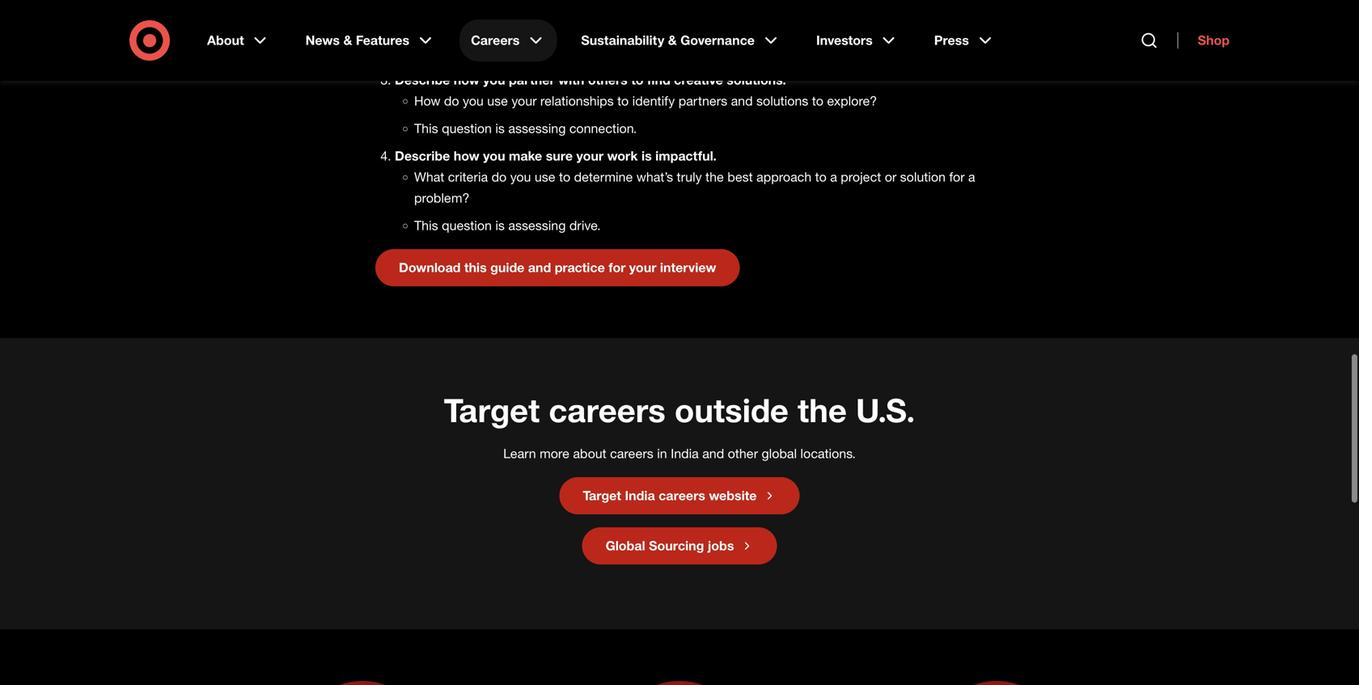 Task type: locate. For each thing, give the bounding box(es) containing it.
assessing for partner
[[509, 121, 566, 136]]

sourcing
[[649, 538, 704, 554]]

how up what
[[414, 93, 441, 109]]

is up describe how you make sure your work is impactful.
[[496, 121, 505, 136]]

you left create on the left top of page
[[463, 17, 484, 33]]

solutions.
[[727, 72, 787, 88]]

2 vertical spatial do
[[492, 169, 507, 185]]

careers
[[471, 32, 520, 48]]

1 how from the top
[[454, 72, 480, 88]]

a
[[527, 17, 534, 33], [831, 169, 838, 185], [969, 169, 976, 185]]

india
[[671, 446, 699, 462], [625, 488, 655, 504]]

1 horizontal spatial target
[[583, 488, 622, 504]]

work
[[607, 148, 638, 164]]

careers down the learn more about careers in india and other global locations.
[[659, 488, 706, 504]]

do left careers
[[444, 17, 459, 33]]

and
[[560, 17, 581, 33], [731, 93, 753, 109], [528, 260, 551, 276], [703, 446, 725, 462]]

global sourcing jobs link
[[582, 528, 777, 565]]

assessing up download this guide and practice for your interview
[[509, 218, 566, 233]]

a left fair
[[527, 17, 534, 33]]

1 vertical spatial this
[[414, 121, 438, 136]]

how for how do you create a fair and unbiased environment?
[[414, 17, 441, 33]]

1 horizontal spatial your
[[577, 148, 604, 164]]

1 horizontal spatial for
[[950, 169, 965, 185]]

0 vertical spatial for
[[950, 169, 965, 185]]

describe
[[395, 72, 450, 88], [395, 148, 450, 164]]

2 & from the left
[[668, 32, 677, 48]]

news & features link
[[294, 19, 447, 62]]

careers up about
[[549, 390, 666, 430]]

with
[[559, 72, 585, 88]]

2 this from the top
[[414, 121, 438, 136]]

how for do
[[454, 72, 480, 88]]

your up 'determine' at the top left of page
[[577, 148, 604, 164]]

make
[[509, 148, 542, 164]]

target for target india careers website
[[583, 488, 622, 504]]

connection.
[[570, 121, 637, 136]]

create
[[487, 17, 524, 33]]

this
[[464, 260, 487, 276]]

question down create on the left top of page
[[442, 44, 492, 60]]

do for use
[[444, 93, 459, 109]]

news
[[306, 32, 340, 48]]

how do you use your relationships to identify partners and solutions to explore?
[[414, 93, 878, 109]]

environment?
[[642, 17, 721, 33]]

0 vertical spatial this
[[414, 44, 438, 60]]

& up find
[[668, 32, 677, 48]]

3 assessing from the top
[[509, 218, 566, 233]]

you left the make
[[483, 148, 506, 164]]

0 vertical spatial india
[[671, 446, 699, 462]]

a right solution
[[969, 169, 976, 185]]

question
[[442, 44, 492, 60], [442, 121, 492, 136], [442, 218, 492, 233]]

2 describe from the top
[[395, 148, 450, 164]]

1 & from the left
[[344, 32, 352, 48]]

to
[[631, 72, 644, 88], [618, 93, 629, 109], [812, 93, 824, 109], [559, 169, 571, 185], [816, 169, 827, 185]]

1 vertical spatial for
[[609, 260, 626, 276]]

0 horizontal spatial the
[[706, 169, 724, 185]]

is up guide
[[496, 218, 505, 233]]

you up "this question is assessing connection."
[[463, 93, 484, 109]]

3 this from the top
[[414, 218, 438, 233]]

assessing up partner
[[509, 44, 566, 60]]

assessing up the make
[[509, 121, 566, 136]]

global sourcing jobs
[[606, 538, 734, 554]]

careers
[[549, 390, 666, 430], [610, 446, 654, 462], [659, 488, 706, 504]]

the right truly
[[706, 169, 724, 185]]

1 vertical spatial use
[[535, 169, 556, 185]]

1 describe from the top
[[395, 72, 450, 88]]

0 horizontal spatial india
[[625, 488, 655, 504]]

do up criteria in the top left of the page
[[444, 93, 459, 109]]

india right in
[[671, 446, 699, 462]]

& right news
[[344, 32, 352, 48]]

0 vertical spatial do
[[444, 17, 459, 33]]

for
[[950, 169, 965, 185], [609, 260, 626, 276]]

you
[[463, 17, 484, 33], [483, 72, 506, 88], [463, 93, 484, 109], [483, 148, 506, 164], [510, 169, 531, 185]]

use down describe how you make sure your work is impactful.
[[535, 169, 556, 185]]

1 assessing from the top
[[509, 44, 566, 60]]

and right guide
[[528, 260, 551, 276]]

assessing for make
[[509, 218, 566, 233]]

find
[[648, 72, 671, 88]]

target
[[444, 390, 540, 430], [583, 488, 622, 504]]

1 horizontal spatial india
[[671, 446, 699, 462]]

target down about
[[583, 488, 622, 504]]

2 question from the top
[[442, 121, 492, 136]]

assessing
[[509, 44, 566, 60], [509, 121, 566, 136], [509, 218, 566, 233]]

1 horizontal spatial the
[[798, 390, 847, 430]]

download this guide and practice for your interview
[[399, 260, 717, 276]]

to down others
[[618, 93, 629, 109]]

this
[[414, 44, 438, 60], [414, 121, 438, 136], [414, 218, 438, 233]]

3 question from the top
[[442, 218, 492, 233]]

&
[[344, 32, 352, 48], [668, 32, 677, 48]]

this up what
[[414, 121, 438, 136]]

u.s.
[[856, 390, 916, 430]]

0 vertical spatial target
[[444, 390, 540, 430]]

2 vertical spatial this
[[414, 218, 438, 233]]

your down partner
[[512, 93, 537, 109]]

0 vertical spatial use
[[487, 93, 508, 109]]

describe up what
[[395, 148, 450, 164]]

this right features
[[414, 44, 438, 60]]

1 vertical spatial how
[[414, 93, 441, 109]]

careers link
[[460, 19, 557, 62]]

determine
[[574, 169, 633, 185]]

what
[[414, 169, 445, 185]]

do
[[444, 17, 459, 33], [444, 93, 459, 109], [492, 169, 507, 185]]

a left project
[[831, 169, 838, 185]]

your left interview
[[630, 260, 657, 276]]

1 vertical spatial do
[[444, 93, 459, 109]]

for right solution
[[950, 169, 965, 185]]

0 vertical spatial the
[[706, 169, 724, 185]]

the
[[706, 169, 724, 185], [798, 390, 847, 430]]

0 horizontal spatial a
[[527, 17, 534, 33]]

the up locations. at the bottom right
[[798, 390, 847, 430]]

0 vertical spatial careers
[[549, 390, 666, 430]]

target up learn
[[444, 390, 540, 430]]

practice
[[555, 260, 605, 276]]

1 this from the top
[[414, 44, 438, 60]]

use up "this question is assessing connection."
[[487, 93, 508, 109]]

you for make
[[483, 148, 506, 164]]

to left find
[[631, 72, 644, 88]]

interview
[[660, 260, 717, 276]]

how right features
[[414, 17, 441, 33]]

your
[[512, 93, 537, 109], [577, 148, 604, 164], [630, 260, 657, 276]]

use
[[487, 93, 508, 109], [535, 169, 556, 185]]

india up global at bottom left
[[625, 488, 655, 504]]

press
[[935, 32, 970, 48]]

is down create on the left top of page
[[496, 44, 505, 60]]

0 vertical spatial assessing
[[509, 44, 566, 60]]

0 vertical spatial how
[[454, 72, 480, 88]]

2 how from the top
[[454, 148, 480, 164]]

how for criteria
[[454, 148, 480, 164]]

1 vertical spatial question
[[442, 121, 492, 136]]

0 horizontal spatial target
[[444, 390, 540, 430]]

you down the make
[[510, 169, 531, 185]]

impactful.
[[656, 148, 717, 164]]

0 vertical spatial describe
[[395, 72, 450, 88]]

do for create
[[444, 17, 459, 33]]

0 vertical spatial question
[[442, 44, 492, 60]]

question for partner
[[442, 121, 492, 136]]

1 vertical spatial assessing
[[509, 121, 566, 136]]

inclusivity.
[[570, 44, 628, 60]]

global
[[606, 538, 646, 554]]

2 vertical spatial question
[[442, 218, 492, 233]]

learn
[[504, 446, 536, 462]]

you left partner
[[483, 72, 506, 88]]

how
[[414, 17, 441, 33], [414, 93, 441, 109]]

you for use
[[463, 93, 484, 109]]

this down the problem?
[[414, 218, 438, 233]]

2 vertical spatial your
[[630, 260, 657, 276]]

1 vertical spatial how
[[454, 148, 480, 164]]

best
[[728, 169, 753, 185]]

describe down features
[[395, 72, 450, 88]]

question up criteria in the top left of the page
[[442, 121, 492, 136]]

0 vertical spatial how
[[414, 17, 441, 33]]

1 horizontal spatial &
[[668, 32, 677, 48]]

partner
[[509, 72, 555, 88]]

locations.
[[801, 446, 856, 462]]

is
[[496, 44, 505, 60], [496, 121, 505, 136], [642, 148, 652, 164], [496, 218, 505, 233]]

other
[[728, 446, 758, 462]]

for right practice at top
[[609, 260, 626, 276]]

do right criteria in the top left of the page
[[492, 169, 507, 185]]

careers left in
[[610, 446, 654, 462]]

how up criteria in the top left of the page
[[454, 148, 480, 164]]

solutions
[[757, 93, 809, 109]]

2 vertical spatial assessing
[[509, 218, 566, 233]]

question down the problem?
[[442, 218, 492, 233]]

2 how from the top
[[414, 93, 441, 109]]

how down careers
[[454, 72, 480, 88]]

1 vertical spatial target
[[583, 488, 622, 504]]

learn more about careers in india and other global locations.
[[504, 446, 856, 462]]

1 horizontal spatial use
[[535, 169, 556, 185]]

website
[[709, 488, 757, 504]]

1 vertical spatial describe
[[395, 148, 450, 164]]

0 horizontal spatial &
[[344, 32, 352, 48]]

1 how from the top
[[414, 17, 441, 33]]

to right approach at top right
[[816, 169, 827, 185]]

2 horizontal spatial your
[[630, 260, 657, 276]]

& for features
[[344, 32, 352, 48]]

1 vertical spatial the
[[798, 390, 847, 430]]

0 horizontal spatial your
[[512, 93, 537, 109]]

2 assessing from the top
[[509, 121, 566, 136]]

describe how you make sure your work is impactful.
[[395, 148, 717, 164]]

this question is assessing drive.
[[414, 218, 601, 233]]



Task type: vqa. For each thing, say whether or not it's contained in the screenshot.
use
yes



Task type: describe. For each thing, give the bounding box(es) containing it.
this question is assessing inclusivity.
[[414, 44, 628, 60]]

jobs
[[708, 538, 734, 554]]

guide
[[491, 260, 525, 276]]

how do you create a fair and unbiased environment?
[[414, 17, 721, 33]]

this question is assessing connection.
[[414, 121, 648, 136]]

to down the sure
[[559, 169, 571, 185]]

and inside download this guide and practice for your interview link
[[528, 260, 551, 276]]

unbiased
[[585, 17, 638, 33]]

target careers outside the u.s.
[[444, 390, 916, 430]]

sustainability
[[581, 32, 665, 48]]

drive.
[[570, 218, 601, 233]]

truly
[[677, 169, 702, 185]]

investors
[[817, 32, 873, 48]]

criteria
[[448, 169, 488, 185]]

this for this question is assessing connection.
[[414, 121, 438, 136]]

is for fair
[[496, 44, 505, 60]]

question for make
[[442, 218, 492, 233]]

for inside what criteria do you use to determine what's truly the best approach to a project or solution for a problem?
[[950, 169, 965, 185]]

and right fair
[[560, 17, 581, 33]]

about
[[207, 32, 244, 48]]

1 vertical spatial your
[[577, 148, 604, 164]]

project
[[841, 169, 882, 185]]

download this guide and practice for your interview link
[[376, 249, 740, 286]]

to left explore?
[[812, 93, 824, 109]]

2 horizontal spatial a
[[969, 169, 976, 185]]

or
[[885, 169, 897, 185]]

1 horizontal spatial a
[[831, 169, 838, 185]]

approach
[[757, 169, 812, 185]]

is up what's
[[642, 148, 652, 164]]

0 horizontal spatial for
[[609, 260, 626, 276]]

features
[[356, 32, 410, 48]]

governance
[[681, 32, 755, 48]]

you inside what criteria do you use to determine what's truly the best approach to a project or solution for a problem?
[[510, 169, 531, 185]]

press link
[[923, 19, 1007, 62]]

in
[[657, 446, 667, 462]]

more
[[540, 446, 570, 462]]

outside
[[675, 390, 789, 430]]

shop
[[1198, 32, 1230, 48]]

0 horizontal spatial use
[[487, 93, 508, 109]]

describe how you partner with others to find creative solutions.
[[395, 72, 787, 88]]

identify
[[633, 93, 675, 109]]

is for to
[[496, 218, 505, 233]]

and left other
[[703, 446, 725, 462]]

0 vertical spatial your
[[512, 93, 537, 109]]

what's
[[637, 169, 673, 185]]

do inside what criteria do you use to determine what's truly the best approach to a project or solution for a problem?
[[492, 169, 507, 185]]

solution
[[901, 169, 946, 185]]

download
[[399, 260, 461, 276]]

1 question from the top
[[442, 44, 492, 60]]

about
[[573, 446, 607, 462]]

you for partner
[[483, 72, 506, 88]]

the inside what criteria do you use to determine what's truly the best approach to a project or solution for a problem?
[[706, 169, 724, 185]]

describe for how do you use your relationships to identify partners and solutions to explore?
[[395, 72, 450, 88]]

creative
[[674, 72, 723, 88]]

and down solutions.
[[731, 93, 753, 109]]

sustainability & governance link
[[570, 19, 792, 62]]

is for relationships
[[496, 121, 505, 136]]

this for this question is assessing inclusivity.
[[414, 44, 438, 60]]

sure
[[546, 148, 573, 164]]

explore?
[[827, 93, 878, 109]]

use inside what criteria do you use to determine what's truly the best approach to a project or solution for a problem?
[[535, 169, 556, 185]]

this for this question is assessing drive.
[[414, 218, 438, 233]]

target india careers website link
[[560, 477, 800, 515]]

news & features
[[306, 32, 410, 48]]

shop link
[[1178, 32, 1230, 49]]

problem?
[[414, 190, 470, 206]]

1 vertical spatial careers
[[610, 446, 654, 462]]

global
[[762, 446, 797, 462]]

1 vertical spatial india
[[625, 488, 655, 504]]

what criteria do you use to determine what's truly the best approach to a project or solution for a problem?
[[414, 169, 976, 206]]

target for target careers outside the u.s.
[[444, 390, 540, 430]]

partners
[[679, 93, 728, 109]]

2 vertical spatial careers
[[659, 488, 706, 504]]

fair
[[538, 17, 556, 33]]

you for create
[[463, 17, 484, 33]]

about link
[[196, 19, 281, 62]]

how for how do you use your relationships to identify partners and solutions to explore?
[[414, 93, 441, 109]]

target india careers website
[[583, 488, 757, 504]]

investors link
[[805, 19, 910, 62]]

sustainability & governance
[[581, 32, 755, 48]]

& for governance
[[668, 32, 677, 48]]

relationships
[[541, 93, 614, 109]]

describe for what criteria do you use to determine what's truly the best approach to a project or solution for a problem?
[[395, 148, 450, 164]]

others
[[588, 72, 628, 88]]



